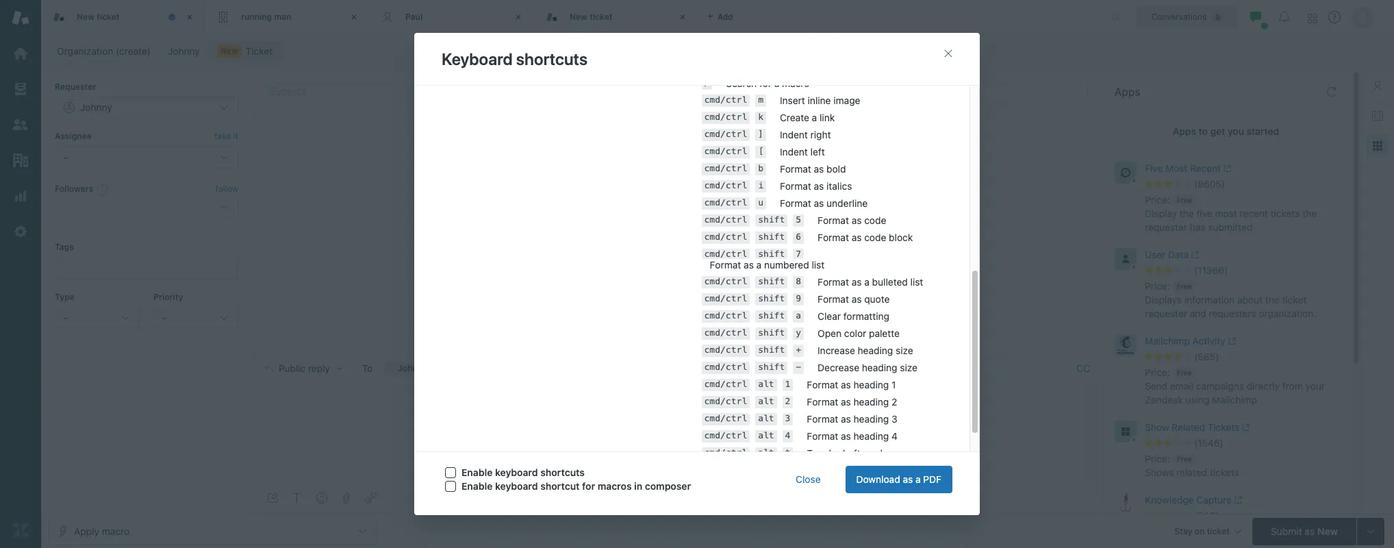 Task type: locate. For each thing, give the bounding box(es) containing it.
1 horizontal spatial (opens in a new tab) image
[[1240, 424, 1251, 432]]

(opens in a new tab) image for five most recent
[[1222, 165, 1232, 173]]

price: up send
[[1145, 366, 1171, 378]]

- button down type
[[55, 307, 140, 329]]

- button
[[55, 307, 140, 329], [153, 307, 238, 329]]

20 cmd/ctrl from the top
[[705, 430, 748, 441]]

0 horizontal spatial for
[[582, 480, 595, 492]]

shift down numbered at right top
[[758, 310, 785, 321]]

heading for 3
[[854, 413, 889, 425]]

13 cmd/ctrl from the top
[[705, 310, 748, 321]]

close image inside new ticket tab
[[183, 10, 197, 24]]

0 horizontal spatial - button
[[55, 307, 140, 329]]

0 horizontal spatial new ticket tab
[[41, 0, 206, 34]]

format down format as heading 1
[[807, 396, 839, 408]]

free inside the price: free shows related tickets
[[1177, 455, 1192, 463]]

19 cmd/ctrl from the top
[[705, 413, 748, 423]]

1 down decrease heading size
[[892, 379, 896, 390]]

a left pdf
[[916, 473, 921, 485]]

shift for format as code
[[758, 214, 785, 225]]

(opens in a new tab) image inside user data link
[[1189, 251, 1200, 259]]

(opens in a new tab) image up the (11366)
[[1189, 251, 1200, 259]]

- button for type
[[55, 307, 140, 329]]

alt for toggle draft mode
[[758, 447, 775, 458]]

3 up format as heading 4 in the right bottom of the page
[[892, 413, 898, 425]]

2 vertical spatial (opens in a new tab) image
[[1232, 496, 1243, 504]]

close image
[[183, 10, 197, 24], [943, 48, 954, 59]]

cmd/ctrl for format as bold
[[705, 163, 748, 173]]

2 code from the top
[[865, 232, 887, 243]]

1 vertical spatial (opens in a new tab) image
[[1226, 337, 1237, 345]]

1 horizontal spatial -
[[162, 312, 167, 323]]

0 horizontal spatial 1
[[786, 379, 791, 389]]

shift left 7
[[758, 249, 785, 259]]

0 horizontal spatial tickets
[[1210, 466, 1240, 478]]

format for format as italics
[[780, 180, 812, 192]]

indent down create on the right
[[780, 129, 808, 140]]

list right bulleted
[[911, 276, 924, 288]]

alt for format as heading 2
[[758, 396, 775, 406]]

2 down decrease heading size
[[892, 396, 898, 408]]

6 shift from the top
[[758, 310, 785, 321]]

cmd/ctrl for indent left
[[705, 146, 748, 156]]

a up "quote"
[[865, 276, 870, 288]]

0 vertical spatial johnny
[[168, 45, 200, 57]]

1 horizontal spatial for
[[760, 77, 772, 89]]

14 cmd/ctrl from the top
[[705, 327, 748, 338]]

free for the
[[1177, 196, 1192, 204]]

1 3 from the left
[[786, 413, 791, 423]]

heading for 2
[[854, 396, 889, 408]]

right
[[811, 129, 831, 140]]

0 horizontal spatial (opens in a new tab) image
[[1189, 251, 1200, 259]]

3 stars. 8605 reviews. element
[[1145, 178, 1343, 190]]

reporting image
[[12, 187, 29, 205]]

1 vertical spatial shortcuts
[[541, 467, 585, 478]]

cmd/ctrl for t
[[705, 447, 748, 458]]

new ticket for second new ticket tab from left
[[570, 12, 613, 22]]

bulleted
[[873, 276, 908, 288]]

- down type
[[64, 312, 68, 323]]

2 enable from the top
[[462, 480, 493, 492]]

close image inside paul tab
[[512, 10, 525, 24]]

as up clear formatting at the bottom of page
[[852, 293, 862, 305]]

1 horizontal spatial apps
[[1173, 125, 1197, 137]]

list
[[812, 259, 825, 271], [911, 276, 924, 288]]

cmd/ctrl for 1
[[705, 379, 748, 389]]

0 horizontal spatial 3
[[786, 413, 791, 423]]

3 stars. 11366 reviews. element
[[1145, 264, 1343, 277]]

display
[[1145, 208, 1178, 219]]

1 close image from the left
[[347, 10, 361, 24]]

new
[[77, 12, 95, 22], [570, 12, 588, 22], [221, 46, 238, 56], [1318, 525, 1339, 537]]

format left numbered at right top
[[710, 259, 741, 271]]

heading down increase heading size
[[862, 362, 898, 373]]

2 price: from the top
[[1145, 280, 1171, 292]]

zendesk image
[[12, 521, 29, 539]]

2 indent from the top
[[780, 146, 808, 158]]

five most recent link
[[1145, 162, 1319, 178]]

code up format as code block
[[865, 214, 887, 226]]

- down priority
[[162, 312, 167, 323]]

0 horizontal spatial 4
[[786, 430, 791, 441]]

16 cmd/ctrl from the top
[[705, 362, 748, 372]]

download
[[857, 473, 901, 485]]

2 horizontal spatial the
[[1303, 208, 1317, 219]]

0 vertical spatial mailchimp
[[1145, 335, 1191, 347]]

keyboard
[[495, 467, 538, 478], [495, 480, 538, 492]]

for left macros
[[582, 480, 595, 492]]

color
[[845, 327, 867, 339]]

7 format as a numbered list
[[710, 249, 825, 271]]

shift for format as code block
[[758, 232, 785, 242]]

as up 'toggle draft mode'
[[841, 430, 851, 442]]

as for format as heading 3
[[841, 413, 851, 425]]

0 vertical spatial (opens in a new tab) image
[[1189, 251, 1200, 259]]

18 cmd/ctrl from the top
[[705, 396, 748, 406]]

1 vertical spatial tickets
[[1210, 466, 1240, 478]]

close image inside running man tab
[[347, 10, 361, 24]]

format for format as heading 2
[[807, 396, 839, 408]]

requester inside 'price: free displays information about the ticket requester and requesters organization.'
[[1145, 308, 1188, 319]]

4 up t
[[786, 430, 791, 441]]

4 alt from the top
[[758, 430, 775, 441]]

download as a pdf button
[[846, 466, 953, 493]]

free inside price: free send email campaigns directly from your zendesk using mailchimp
[[1177, 369, 1192, 377]]

left
[[811, 146, 825, 158]]

as
[[814, 163, 824, 175], [814, 180, 824, 192], [814, 197, 824, 209], [852, 214, 862, 226], [852, 232, 862, 243], [744, 259, 754, 271], [852, 276, 862, 288], [852, 293, 862, 305], [841, 379, 851, 390], [841, 396, 851, 408], [841, 413, 851, 425], [841, 430, 851, 442], [903, 473, 913, 485], [1305, 525, 1315, 537]]

0 horizontal spatial close image
[[347, 10, 361, 24]]

price: inside price: free display the five most recent tickets the requester has submitted
[[1145, 194, 1171, 206]]

1 vertical spatial for
[[582, 480, 595, 492]]

free for information
[[1177, 282, 1192, 290]]

(opens in a new tab) image inside the five most recent link
[[1222, 165, 1232, 173]]

4
[[786, 430, 791, 441], [892, 430, 898, 442]]

user data image
[[1115, 248, 1137, 270]]

apps to get you started
[[1173, 125, 1280, 137]]

johnny right (create)
[[168, 45, 200, 57]]

4 shift from the top
[[758, 276, 785, 286]]

for inside enable keyboard shortcuts enable keyboard shortcut for macros in composer
[[582, 480, 595, 492]]

price: inside price: free send email campaigns directly from your zendesk using mailchimp
[[1145, 366, 1171, 378]]

format up clear at the right bottom
[[818, 293, 849, 305]]

2 horizontal spatial close image
[[676, 10, 690, 24]]

requester down displays
[[1145, 308, 1188, 319]]

2 new ticket from the left
[[570, 12, 613, 22]]

as for format as a bulleted list
[[852, 276, 862, 288]]

4 cmd/ctrl from the top
[[705, 146, 748, 156]]

1 horizontal spatial new ticket
[[570, 12, 613, 22]]

draft
[[840, 447, 861, 459]]

1 code from the top
[[865, 214, 887, 226]]

a left link
[[812, 112, 817, 123]]

indent down indent right in the right of the page
[[780, 146, 808, 158]]

apps for apps to get you started
[[1173, 125, 1197, 137]]

(opens in a new tab) image up 4 stars. 585 reviews. element
[[1226, 337, 1237, 345]]

cmd/ctrl for format as italics
[[705, 180, 748, 190]]

capture
[[1197, 494, 1232, 506]]

shift left y
[[758, 327, 785, 338]]

(opens in a new tab) image up 4 stars. 548 reviews. element
[[1232, 496, 1243, 504]]

2 alt from the top
[[758, 396, 775, 406]]

as for format as code
[[852, 214, 862, 226]]

zendesk support image
[[12, 9, 29, 27]]

1 indent from the top
[[780, 129, 808, 140]]

2 up t
[[786, 396, 791, 406]]

4 price: from the top
[[1145, 453, 1171, 464]]

it
[[233, 131, 238, 141]]

2 horizontal spatial ticket
[[1283, 294, 1307, 306]]

as for format as bold
[[814, 163, 824, 175]]

2 free from the top
[[1177, 282, 1192, 290]]

cmd/ctrl for +
[[705, 345, 748, 355]]

heading up mode
[[854, 430, 889, 442]]

to
[[362, 362, 373, 374]]

1 horizontal spatial tickets
[[1271, 208, 1301, 219]]

17 cmd/ctrl from the top
[[705, 379, 748, 389]]

1 vertical spatial requester
[[1145, 308, 1188, 319]]

palette
[[869, 327, 900, 339]]

recent
[[1191, 162, 1222, 174]]

Subject field
[[266, 83, 1088, 99]]

shortcut
[[541, 480, 580, 492]]

1 vertical spatial code
[[865, 232, 887, 243]]

format down format as bold
[[780, 180, 812, 192]]

format
[[780, 163, 812, 175], [780, 180, 812, 192], [780, 197, 812, 209], [818, 214, 849, 226], [818, 232, 849, 243], [710, 259, 741, 271], [818, 276, 849, 288], [818, 293, 849, 305], [807, 379, 839, 390], [807, 396, 839, 408], [807, 413, 839, 425], [807, 430, 839, 442]]

1 horizontal spatial list
[[911, 276, 924, 288]]

- down the +
[[796, 362, 802, 372]]

(opens in a new tab) image inside show related tickets 'link'
[[1240, 424, 1251, 432]]

as right submit
[[1305, 525, 1315, 537]]

indent
[[780, 129, 808, 140], [780, 146, 808, 158]]

you
[[1228, 125, 1245, 137]]

show
[[1145, 421, 1170, 433]]

(opens in a new tab) image for knowledge capture
[[1232, 496, 1243, 504]]

zendesk
[[1145, 394, 1184, 406]]

[
[[758, 146, 764, 156]]

1 vertical spatial close image
[[943, 48, 954, 59]]

new link
[[208, 42, 282, 61]]

close image left paul
[[347, 10, 361, 24]]

price: free display the five most recent tickets the requester has submitted
[[1145, 194, 1317, 233]]

enable keyboard shortcuts enable keyboard shortcut for macros in composer
[[462, 467, 691, 492]]

close image up keyboard shortcuts
[[512, 10, 525, 24]]

new inside secondary element
[[221, 46, 238, 56]]

0 vertical spatial size
[[896, 345, 914, 356]]

0 vertical spatial close image
[[183, 10, 197, 24]]

format up 5
[[780, 197, 812, 209]]

format for format as heading 1
[[807, 379, 839, 390]]

4 free from the top
[[1177, 455, 1192, 463]]

1 alt from the top
[[758, 379, 775, 389]]

close image up secondary element
[[676, 10, 690, 24]]

1 horizontal spatial new ticket tab
[[534, 0, 699, 34]]

2 requester from the top
[[1145, 308, 1188, 319]]

cmd/ctrl for indent right
[[705, 129, 748, 139]]

code for format as code block
[[865, 232, 887, 243]]

indent right
[[780, 129, 831, 140]]

format down format as code
[[818, 232, 849, 243]]

1 shift from the top
[[758, 214, 785, 225]]

format down decrease
[[807, 379, 839, 390]]

tickets inside the price: free shows related tickets
[[1210, 466, 1240, 478]]

related
[[1177, 466, 1208, 478]]

close image inside keyboard shortcuts dialog
[[943, 48, 954, 59]]

pdf
[[924, 473, 942, 485]]

10 cmd/ctrl from the top
[[705, 249, 748, 259]]

2 1 from the left
[[892, 379, 896, 390]]

6 cmd/ctrl from the top
[[705, 180, 748, 190]]

user data
[[1145, 249, 1189, 260]]

1 horizontal spatial ticket
[[590, 12, 613, 22]]

as for format as heading 1
[[841, 379, 851, 390]]

cmd/ctrl for 4
[[705, 430, 748, 441]]

price: up shows
[[1145, 453, 1171, 464]]

1 vertical spatial apps
[[1173, 125, 1197, 137]]

1 vertical spatial indent
[[780, 146, 808, 158]]

2 cmd/ctrl from the top
[[705, 112, 748, 122]]

(1546)
[[1195, 437, 1224, 449]]

1 vertical spatial enable
[[462, 480, 493, 492]]

format as heading 4
[[807, 430, 898, 442]]

5 cmd/ctrl from the top
[[705, 163, 748, 173]]

b
[[758, 163, 764, 173]]

format up toggle
[[807, 430, 839, 442]]

shortcuts
[[516, 49, 588, 69], [541, 467, 585, 478]]

3 stars. 1546 reviews. element
[[1145, 437, 1343, 449]]

shift down 7 format as a numbered list
[[758, 276, 785, 286]]

free up displays
[[1177, 282, 1192, 290]]

shift left 9
[[758, 293, 785, 303]]

1 price: from the top
[[1145, 194, 1171, 206]]

1 vertical spatial johnny
[[398, 363, 427, 373]]

size down increase heading size
[[900, 362, 918, 373]]

heading up format as heading 4 in the right bottom of the page
[[854, 413, 889, 425]]

1 cmd/ctrl from the top
[[705, 95, 748, 105]]

secondary element
[[41, 38, 1395, 65]]

a inside button
[[916, 473, 921, 485]]

1 vertical spatial (opens in a new tab) image
[[1240, 424, 1251, 432]]

1 horizontal spatial 4
[[892, 430, 898, 442]]

0 vertical spatial list
[[812, 259, 825, 271]]

2 2 from the left
[[892, 396, 898, 408]]

format as a bulleted list
[[818, 276, 924, 288]]

the up has
[[1180, 208, 1195, 219]]

cmd/ctrl for -
[[705, 362, 748, 372]]

heading up "format as heading 3"
[[854, 396, 889, 408]]

as up the format as quote
[[852, 276, 862, 288]]

requester down display
[[1145, 221, 1188, 233]]

using
[[1186, 394, 1210, 406]]

0 vertical spatial apps
[[1115, 86, 1141, 98]]

11 cmd/ctrl from the top
[[705, 276, 748, 286]]

a inside 7 format as a numbered list
[[757, 259, 762, 271]]

1 requester from the top
[[1145, 221, 1188, 233]]

2 - button from the left
[[153, 307, 238, 329]]

-
[[64, 312, 68, 323], [162, 312, 167, 323], [796, 362, 802, 372]]

rocklobster@gmail.com image
[[384, 363, 395, 374]]

and
[[1191, 308, 1207, 319]]

as inside button
[[903, 473, 913, 485]]

keyboard shortcuts dialog
[[414, 0, 980, 515]]

0 vertical spatial shortcuts
[[516, 49, 588, 69]]

(opens in a new tab) image inside knowledge capture link
[[1232, 496, 1243, 504]]

price: up displays
[[1145, 280, 1171, 292]]

1 horizontal spatial close image
[[512, 10, 525, 24]]

12 cmd/ctrl from the top
[[705, 293, 748, 303]]

quote
[[865, 293, 890, 305]]

1 left format as heading 1
[[786, 379, 791, 389]]

]
[[758, 129, 764, 139]]

as up format as heading 2 at the right of the page
[[841, 379, 851, 390]]

free inside 'price: free displays information about the ticket requester and requesters organization.'
[[1177, 282, 1192, 290]]

cmd/ctrl for 2
[[705, 396, 748, 406]]

as down format as heading 2 at the right of the page
[[841, 413, 851, 425]]

0 horizontal spatial johnny
[[168, 45, 200, 57]]

4 up download as a pdf
[[892, 430, 898, 442]]

21 cmd/ctrl from the top
[[705, 447, 748, 458]]

3 close image from the left
[[676, 10, 690, 24]]

five
[[1197, 208, 1213, 219]]

0 horizontal spatial mailchimp
[[1145, 335, 1191, 347]]

1 horizontal spatial mailchimp
[[1213, 394, 1258, 406]]

2 close image from the left
[[512, 10, 525, 24]]

price: up display
[[1145, 194, 1171, 206]]

15 cmd/ctrl from the top
[[705, 345, 748, 355]]

0 vertical spatial enable
[[462, 467, 493, 478]]

3 price: from the top
[[1145, 366, 1171, 378]]

keyboard
[[442, 49, 513, 69]]

3 cmd/ctrl from the top
[[705, 129, 748, 139]]

mailchimp
[[1145, 335, 1191, 347], [1213, 394, 1258, 406]]

mailchimp down and
[[1145, 335, 1191, 347]]

shift down u
[[758, 214, 785, 225]]

1 2 from the left
[[786, 396, 791, 406]]

format for format as code block
[[818, 232, 849, 243]]

(opens in a new tab) image for user data
[[1189, 251, 1200, 259]]

as down format as heading 1
[[841, 396, 851, 408]]

3 up t
[[786, 413, 791, 423]]

2 shift from the top
[[758, 232, 785, 242]]

close image
[[347, 10, 361, 24], [512, 10, 525, 24], [676, 10, 690, 24]]

as up format as code block
[[852, 214, 862, 226]]

shift left the +
[[758, 345, 785, 355]]

shift
[[758, 214, 785, 225], [758, 232, 785, 242], [758, 249, 785, 259], [758, 276, 785, 286], [758, 293, 785, 303], [758, 310, 785, 321], [758, 327, 785, 338], [758, 345, 785, 355], [758, 362, 785, 372]]

0 horizontal spatial new ticket
[[77, 12, 120, 22]]

price: inside 'price: free displays information about the ticket requester and requesters organization.'
[[1145, 280, 1171, 292]]

1 - button from the left
[[55, 307, 140, 329]]

8 shift from the top
[[758, 345, 785, 355]]

man
[[274, 12, 292, 22]]

user
[[1145, 249, 1166, 260]]

free up "related"
[[1177, 455, 1192, 463]]

show related tickets link
[[1145, 421, 1319, 437]]

(opens in a new tab) image
[[1222, 165, 1232, 173], [1226, 337, 1237, 345], [1232, 496, 1243, 504]]

(opens in a new tab) image up the 3 stars. 1546 reviews. element
[[1240, 424, 1251, 432]]

add link (cmd k) image
[[366, 493, 377, 504]]

create
[[780, 112, 810, 123]]

format for format as bold
[[780, 163, 812, 175]]

as left pdf
[[903, 473, 913, 485]]

as for format as quote
[[852, 293, 862, 305]]

1 new ticket from the left
[[77, 12, 120, 22]]

as left numbered at right top
[[744, 259, 754, 271]]

7 cmd/ctrl from the top
[[705, 197, 748, 208]]

2 horizontal spatial -
[[796, 362, 802, 372]]

0 vertical spatial (opens in a new tab) image
[[1222, 165, 1232, 173]]

close image inside new ticket tab
[[676, 10, 690, 24]]

0 vertical spatial tickets
[[1271, 208, 1301, 219]]

0 vertical spatial indent
[[780, 129, 808, 140]]

ticket for 2nd new ticket tab from the right
[[97, 12, 120, 22]]

knowledge capture
[[1145, 494, 1232, 506]]

format down format as underline
[[818, 214, 849, 226]]

1 horizontal spatial 3
[[892, 413, 898, 425]]

insert emojis image
[[317, 493, 327, 504]]

the right the recent
[[1303, 208, 1317, 219]]

submit as new
[[1272, 525, 1339, 537]]

0 horizontal spatial -
[[64, 312, 68, 323]]

tickets right the recent
[[1271, 208, 1301, 219]]

shift up 7 format as a numbered list
[[758, 232, 785, 242]]

1 1 from the left
[[786, 379, 791, 389]]

new ticket for 2nd new ticket tab from the right
[[77, 12, 120, 22]]

heading up decrease heading size
[[858, 345, 894, 356]]

format for format as code
[[818, 214, 849, 226]]

add attachment image
[[341, 493, 352, 504]]

1 horizontal spatial close image
[[943, 48, 954, 59]]

3 shift from the top
[[758, 249, 785, 259]]

most
[[1216, 208, 1238, 219]]

as inside 7 format as a numbered list
[[744, 259, 754, 271]]

as down format as code
[[852, 232, 862, 243]]

list right 7
[[812, 259, 825, 271]]

0 vertical spatial requester
[[1145, 221, 1188, 233]]

format down indent left
[[780, 163, 812, 175]]

new ticket tab
[[41, 0, 206, 34], [534, 0, 699, 34]]

as for format as heading 4
[[841, 430, 851, 442]]

format down format as heading 2 at the right of the page
[[807, 413, 839, 425]]

0 horizontal spatial close image
[[183, 10, 197, 24]]

0 horizontal spatial 2
[[786, 396, 791, 406]]

5 shift from the top
[[758, 293, 785, 303]]

1 new ticket tab from the left
[[41, 0, 206, 34]]

size down palette
[[896, 345, 914, 356]]

0 horizontal spatial apps
[[1115, 86, 1141, 98]]

format as heading 1
[[807, 379, 896, 390]]

as down format as italics
[[814, 197, 824, 209]]

organizations image
[[12, 151, 29, 169]]

johnny right rocklobster@gmail.com image
[[398, 363, 427, 373]]

submitted
[[1209, 221, 1253, 233]]

as up format as underline
[[814, 180, 824, 192]]

1 vertical spatial mailchimp
[[1213, 394, 1258, 406]]

1 horizontal spatial 2
[[892, 396, 898, 408]]

displays
[[1145, 294, 1182, 306]]

shift for clear formatting
[[758, 310, 785, 321]]

1 horizontal spatial the
[[1266, 294, 1280, 306]]

free up "email"
[[1177, 369, 1192, 377]]

(opens in a new tab) image up (8605)
[[1222, 165, 1232, 173]]

as down left
[[814, 163, 824, 175]]

1 horizontal spatial 1
[[892, 379, 896, 390]]

1 free from the top
[[1177, 196, 1192, 204]]

shift left decrease
[[758, 362, 785, 372]]

0 horizontal spatial ticket
[[97, 12, 120, 22]]

code left the block
[[865, 232, 887, 243]]

7 shift from the top
[[758, 327, 785, 338]]

tickets inside price: free display the five most recent tickets the requester has submitted
[[1271, 208, 1301, 219]]

9
[[796, 293, 802, 303]]

the up organization.
[[1266, 294, 1280, 306]]

1 horizontal spatial - button
[[153, 307, 238, 329]]

free for email
[[1177, 369, 1192, 377]]

0 horizontal spatial list
[[812, 259, 825, 271]]

9 cmd/ctrl from the top
[[705, 232, 748, 242]]

3 free from the top
[[1177, 369, 1192, 377]]

shortcuts down tabs tab list
[[516, 49, 588, 69]]

5 alt from the top
[[758, 447, 775, 458]]

the
[[1180, 208, 1195, 219], [1303, 208, 1317, 219], [1266, 294, 1280, 306]]

johnny
[[168, 45, 200, 57], [398, 363, 427, 373]]

format up the format as quote
[[818, 276, 849, 288]]

- button down priority
[[153, 307, 238, 329]]

price: inside the price: free shows related tickets
[[1145, 453, 1171, 464]]

y
[[796, 327, 802, 338]]

a left numbered at right top
[[757, 259, 762, 271]]

tickets
[[1271, 208, 1301, 219], [1210, 466, 1240, 478]]

3 alt from the top
[[758, 413, 775, 423]]

size for increase heading size
[[896, 345, 914, 356]]

shift for decrease heading size
[[758, 362, 785, 372]]

a down 9
[[796, 310, 802, 321]]

0 vertical spatial keyboard
[[495, 467, 538, 478]]

mailchimp down the campaigns
[[1213, 394, 1258, 406]]

indent for indent right
[[780, 129, 808, 140]]

(opens in a new tab) image
[[1189, 251, 1200, 259], [1240, 424, 1251, 432]]

free inside price: free display the five most recent tickets the requester has submitted
[[1177, 196, 1192, 204]]

1 vertical spatial size
[[900, 362, 918, 373]]

2 3 from the left
[[892, 413, 898, 425]]

1 vertical spatial keyboard
[[495, 480, 538, 492]]

(opens in a new tab) image inside mailchimp activity link
[[1226, 337, 1237, 345]]

organization.
[[1260, 308, 1317, 319]]

to
[[1199, 125, 1208, 137]]

price: free send email campaigns directly from your zendesk using mailchimp
[[1145, 366, 1326, 406]]

free up display
[[1177, 196, 1192, 204]]

for up m
[[760, 77, 772, 89]]

shortcuts up shortcut
[[541, 467, 585, 478]]

tickets up capture
[[1210, 466, 1240, 478]]

heading down decrease heading size
[[854, 379, 889, 390]]

1 enable from the top
[[462, 467, 493, 478]]

the inside 'price: free displays information about the ticket requester and requesters organization.'
[[1266, 294, 1280, 306]]

0 vertical spatial code
[[865, 214, 887, 226]]

8 cmd/ctrl from the top
[[705, 214, 748, 225]]

enable
[[462, 467, 493, 478], [462, 480, 493, 492]]

type
[[55, 292, 75, 302]]

9 shift from the top
[[758, 362, 785, 372]]

ticket inside 'price: free displays information about the ticket requester and requesters organization.'
[[1283, 294, 1307, 306]]

open color palette
[[818, 327, 900, 339]]

- button for priority
[[153, 307, 238, 329]]



Task type: vqa. For each thing, say whether or not it's contained in the screenshot.


Task type: describe. For each thing, give the bounding box(es) containing it.
started
[[1247, 125, 1280, 137]]

format as underline
[[780, 197, 868, 209]]

i
[[758, 180, 764, 190]]

in
[[634, 480, 643, 492]]

Public reply composer text field
[[259, 383, 1085, 412]]

follow button
[[216, 183, 238, 195]]

price: for display
[[1145, 194, 1171, 206]]

cmd/ctrl for 6
[[705, 232, 748, 242]]

knowledge capture image
[[1115, 493, 1137, 515]]

format for format as a bulleted list
[[818, 276, 849, 288]]

format for format as underline
[[780, 197, 812, 209]]

as for format as code block
[[852, 232, 862, 243]]

apps image
[[1373, 140, 1384, 151]]

2 4 from the left
[[892, 430, 898, 442]]

decrease heading size
[[818, 362, 918, 373]]

show related tickets image
[[1115, 421, 1137, 443]]

6
[[796, 232, 802, 242]]

conversations
[[1152, 11, 1207, 22]]

johnny link
[[159, 42, 209, 61]]

indent left
[[780, 146, 825, 158]]

- for priority
[[162, 312, 167, 323]]

zendesk products image
[[1308, 13, 1318, 23]]

paul tab
[[370, 0, 534, 34]]

as for download as a pdf
[[903, 473, 913, 485]]

0 horizontal spatial the
[[1180, 208, 1195, 219]]

download as a pdf
[[857, 473, 942, 485]]

price: for send
[[1145, 366, 1171, 378]]

mailchimp activity link
[[1145, 334, 1319, 351]]

(585)
[[1195, 351, 1220, 362]]

format as quote
[[818, 293, 890, 305]]

format for format as quote
[[818, 293, 849, 305]]

4 stars. 548 reviews. element
[[1145, 510, 1343, 522]]

(opens in a new tab) image for mailchimp activity
[[1226, 337, 1237, 345]]

customer context image
[[1373, 80, 1384, 91]]

m
[[758, 95, 764, 105]]

clear
[[818, 310, 841, 322]]

underline
[[827, 197, 868, 209]]

five
[[1145, 162, 1163, 174]]

format as heading 3
[[807, 413, 898, 425]]

toggle draft mode
[[807, 447, 889, 459]]

main element
[[0, 0, 41, 548]]

cmd/ctrl for 3
[[705, 413, 748, 423]]

get
[[1211, 125, 1226, 137]]

1 4 from the left
[[786, 430, 791, 441]]

cmd/ctrl for format as underline
[[705, 197, 748, 208]]

format for format as heading 4
[[807, 430, 839, 442]]

directly
[[1247, 380, 1280, 392]]

2 new ticket tab from the left
[[534, 0, 699, 34]]

+
[[796, 345, 802, 355]]

keyboard shortcuts
[[442, 49, 588, 69]]

a left macro
[[775, 77, 780, 89]]

- inside keyboard shortcuts dialog
[[796, 362, 802, 372]]

most
[[1166, 162, 1188, 174]]

organization (create)
[[57, 45, 151, 57]]

follow
[[216, 184, 238, 194]]

1 horizontal spatial johnny
[[398, 363, 427, 373]]

cmd/ctrl for 8
[[705, 276, 748, 286]]

heading for 4
[[854, 430, 889, 442]]

inline
[[808, 95, 831, 106]]

close image for 2nd new ticket tab from the right
[[183, 10, 197, 24]]

running man tab
[[206, 0, 370, 34]]

price: for shows
[[1145, 453, 1171, 464]]

campaigns
[[1197, 380, 1245, 392]]

five most recent
[[1145, 162, 1222, 174]]

insert inline image
[[780, 95, 861, 106]]

decrease
[[818, 362, 860, 373]]

(11366)
[[1195, 264, 1229, 276]]

as for format as underline
[[814, 197, 824, 209]]

ticket for second new ticket tab from left
[[590, 12, 613, 22]]

get help image
[[1329, 11, 1341, 23]]

close
[[796, 473, 821, 485]]

cmd/ctrl for y
[[705, 327, 748, 338]]

email
[[1171, 380, 1194, 392]]

cmd/ctrl for create a link
[[705, 112, 748, 122]]

price: free shows related tickets
[[1145, 453, 1240, 478]]

format as code
[[818, 214, 887, 226]]

johnny inside secondary element
[[168, 45, 200, 57]]

knowledge image
[[1373, 110, 1384, 121]]

search
[[726, 77, 757, 89]]

apps for apps
[[1115, 86, 1141, 98]]

requester inside price: free display the five most recent tickets the requester has submitted
[[1145, 221, 1188, 233]]

k
[[758, 112, 764, 122]]

customers image
[[12, 116, 29, 134]]

4 stars. 585 reviews. element
[[1145, 351, 1343, 363]]

views image
[[12, 80, 29, 98]]

alt for format as heading 1
[[758, 379, 775, 389]]

show related tickets
[[1145, 421, 1240, 433]]

cc button
[[1077, 362, 1091, 375]]

insert
[[780, 95, 806, 106]]

format text image
[[292, 493, 303, 504]]

shift for increase heading size
[[758, 345, 785, 355]]

8
[[796, 276, 802, 286]]

toggle
[[807, 447, 837, 459]]

cmd/ctrl for insert inline image
[[705, 95, 748, 105]]

close button
[[785, 466, 832, 493]]

shortcuts inside enable keyboard shortcuts enable keyboard shortcut for macros in composer
[[541, 467, 585, 478]]

code for format as code
[[865, 214, 887, 226]]

format for format as heading 3
[[807, 413, 839, 425]]

numbered
[[765, 259, 810, 271]]

close image for keyboard shortcuts dialog
[[943, 48, 954, 59]]

priority
[[153, 292, 183, 302]]

mode
[[864, 447, 889, 459]]

alt for format as heading 4
[[758, 430, 775, 441]]

price: free displays information about the ticket requester and requesters organization.
[[1145, 280, 1317, 319]]

heading for 1
[[854, 379, 889, 390]]

(opens in a new tab) image for show related tickets
[[1240, 424, 1251, 432]]

data
[[1169, 249, 1189, 260]]

macro
[[782, 77, 810, 89]]

formatting
[[844, 310, 890, 322]]

knowledge capture link
[[1145, 493, 1319, 510]]

1 keyboard from the top
[[495, 467, 538, 478]]

cmd/ctrl for 5
[[705, 214, 748, 225]]

five most recent image
[[1115, 162, 1137, 184]]

tabs tab list
[[41, 0, 1098, 34]]

format as bold
[[780, 163, 846, 175]]

user data link
[[1145, 248, 1319, 264]]

free for related
[[1177, 455, 1192, 463]]

get started image
[[12, 45, 29, 62]]

as for format as heading 2
[[841, 396, 851, 408]]

knowledge
[[1145, 494, 1194, 506]]

t
[[786, 447, 791, 458]]

as for format as italics
[[814, 180, 824, 192]]

list inside 7 format as a numbered list
[[812, 259, 825, 271]]

0 vertical spatial for
[[760, 77, 772, 89]]

indent for indent left
[[780, 146, 808, 158]]

1 vertical spatial list
[[911, 276, 924, 288]]

close image for ticket
[[676, 10, 690, 24]]

price: for displays
[[1145, 280, 1171, 292]]

alt for format as heading 3
[[758, 413, 775, 423]]

2 keyboard from the top
[[495, 480, 538, 492]]

send
[[1145, 380, 1168, 392]]

shift for format as a bulleted list
[[758, 276, 785, 286]]

size for decrease heading size
[[900, 362, 918, 373]]

from
[[1283, 380, 1304, 392]]

cmd/ctrl for a
[[705, 310, 748, 321]]

search for a macro
[[726, 77, 810, 89]]

has
[[1191, 221, 1206, 233]]

mailchimp inside price: free send email campaigns directly from your zendesk using mailchimp
[[1213, 394, 1258, 406]]

shift for format as quote
[[758, 293, 785, 303]]

take it button
[[215, 130, 238, 144]]

draft mode image
[[267, 493, 278, 504]]

organization (create) button
[[48, 42, 160, 61]]

about
[[1238, 294, 1263, 306]]

activity
[[1193, 335, 1226, 347]]

shows
[[1145, 466, 1174, 478]]

requesters
[[1210, 308, 1257, 319]]

mailchimp activity image
[[1115, 334, 1137, 356]]

cmd/ctrl for 9
[[705, 293, 748, 303]]

format inside 7 format as a numbered list
[[710, 259, 741, 271]]

increase heading size
[[818, 345, 914, 356]]

admin image
[[12, 223, 29, 240]]

conversations button
[[1137, 6, 1239, 28]]

format as italics
[[780, 180, 853, 192]]

italics
[[827, 180, 853, 192]]

as for submit as new
[[1305, 525, 1315, 537]]

shift for open color palette
[[758, 327, 785, 338]]

close image for man
[[347, 10, 361, 24]]

(548)
[[1195, 510, 1220, 521]]

- for type
[[64, 312, 68, 323]]

block
[[889, 232, 913, 243]]

/
[[705, 77, 710, 88]]

information
[[1185, 294, 1235, 306]]



